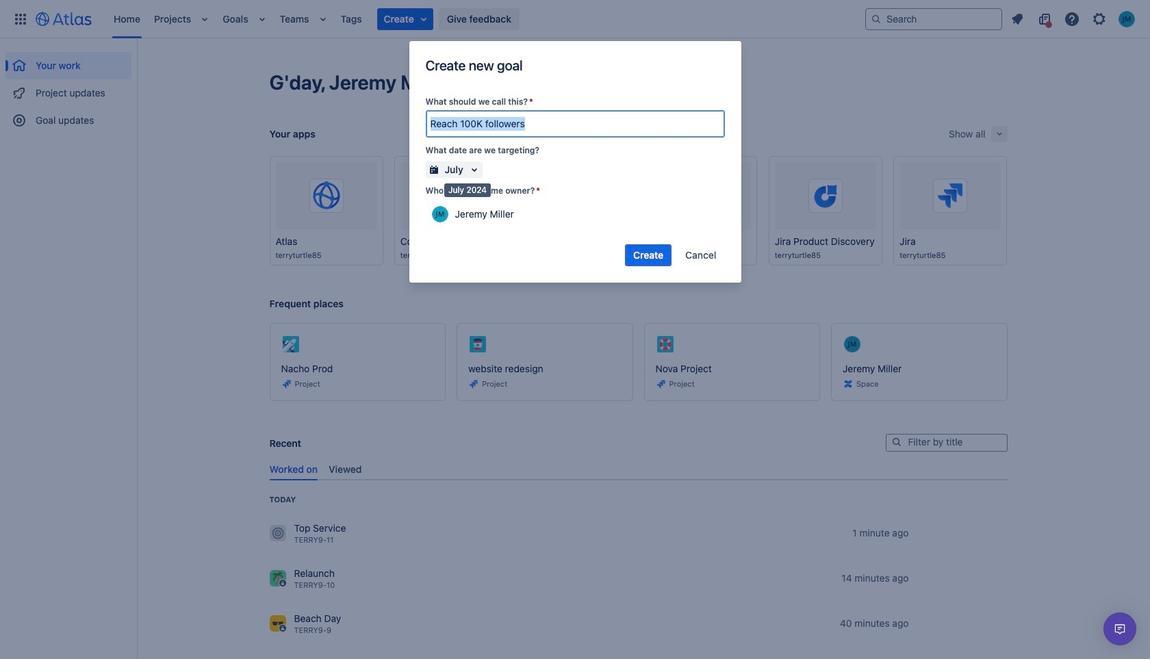 Task type: vqa. For each thing, say whether or not it's contained in the screenshot.
search icon
yes



Task type: describe. For each thing, give the bounding box(es) containing it.
expand icon image
[[994, 129, 1005, 140]]

search image
[[892, 437, 903, 448]]

1 horizontal spatial list
[[1006, 8, 1143, 30]]

2 jira image from the left
[[469, 379, 480, 390]]

top element
[[8, 0, 866, 38]]

townsquare image
[[270, 616, 286, 632]]

1 townsquare image from the top
[[270, 525, 286, 542]]

1 jira image from the left
[[281, 379, 292, 390]]

confluence image
[[843, 379, 854, 390]]

help image
[[1065, 11, 1081, 27]]

Search field
[[866, 8, 1003, 30]]



Task type: locate. For each thing, give the bounding box(es) containing it.
tooltip
[[445, 184, 491, 197]]

jira image
[[281, 379, 292, 390], [469, 379, 480, 390]]

heading
[[270, 495, 296, 506]]

0 horizontal spatial jira image
[[281, 379, 292, 390]]

2 townsquare image from the top
[[270, 571, 286, 587]]

townsquare image
[[270, 525, 286, 542], [270, 571, 286, 587]]

0 vertical spatial townsquare image
[[270, 525, 286, 542]]

Filter by title field
[[887, 436, 1007, 451]]

None field
[[426, 112, 725, 136]]

jira image
[[281, 379, 292, 390], [469, 379, 480, 390], [656, 379, 667, 390], [656, 379, 667, 390]]

list item inside the top 'element'
[[377, 8, 433, 30]]

group
[[5, 38, 132, 138]]

None search field
[[866, 8, 1003, 30]]

list item
[[197, 0, 213, 38], [254, 0, 270, 38], [315, 0, 331, 38], [377, 8, 433, 30]]

0 horizontal spatial list
[[107, 0, 866, 38]]

list
[[107, 0, 866, 38], [1006, 8, 1143, 30]]

banner
[[0, 0, 1151, 38]]

1 horizontal spatial jira image
[[469, 379, 480, 390]]

tab list
[[264, 459, 1008, 481]]

confluence image
[[843, 379, 854, 390]]

search image
[[871, 13, 882, 24]]

1 vertical spatial townsquare image
[[270, 571, 286, 587]]



